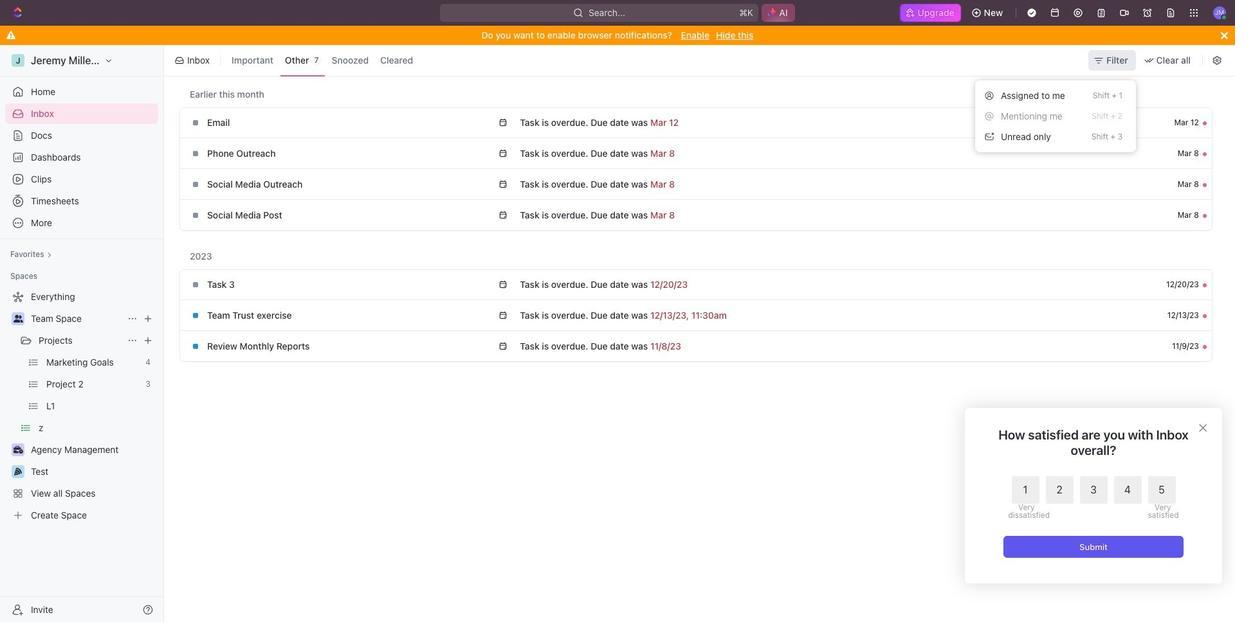 Task type: describe. For each thing, give the bounding box(es) containing it.
sidebar navigation
[[0, 45, 164, 623]]

4 unread image from the top
[[1203, 345, 1207, 349]]

tree inside the sidebar 'navigation'
[[5, 287, 158, 526]]



Task type: vqa. For each thing, say whether or not it's contained in the screenshot.
Unread image
yes



Task type: locate. For each thing, give the bounding box(es) containing it.
1 unread image from the top
[[1203, 122, 1207, 125]]

1 unread image from the top
[[1203, 152, 1207, 156]]

tab list
[[225, 42, 420, 79]]

option group
[[1009, 477, 1176, 520]]

3 unread image from the top
[[1203, 284, 1207, 288]]

2 vertical spatial unread image
[[1203, 284, 1207, 288]]

unread image for 1st unread image from the top of the page
[[1203, 122, 1207, 125]]

unread image
[[1203, 122, 1207, 125], [1203, 183, 1207, 187], [1203, 284, 1207, 288]]

2 unread image from the top
[[1203, 214, 1207, 218]]

tree
[[5, 287, 158, 526]]

unread image for third unread image from the top
[[1203, 284, 1207, 288]]

unread image
[[1203, 152, 1207, 156], [1203, 214, 1207, 218], [1203, 314, 1207, 318], [1203, 345, 1207, 349]]

dialog
[[965, 409, 1223, 584]]

2 unread image from the top
[[1203, 183, 1207, 187]]

0 vertical spatial unread image
[[1203, 122, 1207, 125]]

1 vertical spatial unread image
[[1203, 183, 1207, 187]]

user group image
[[13, 315, 23, 323]]

3 unread image from the top
[[1203, 314, 1207, 318]]



